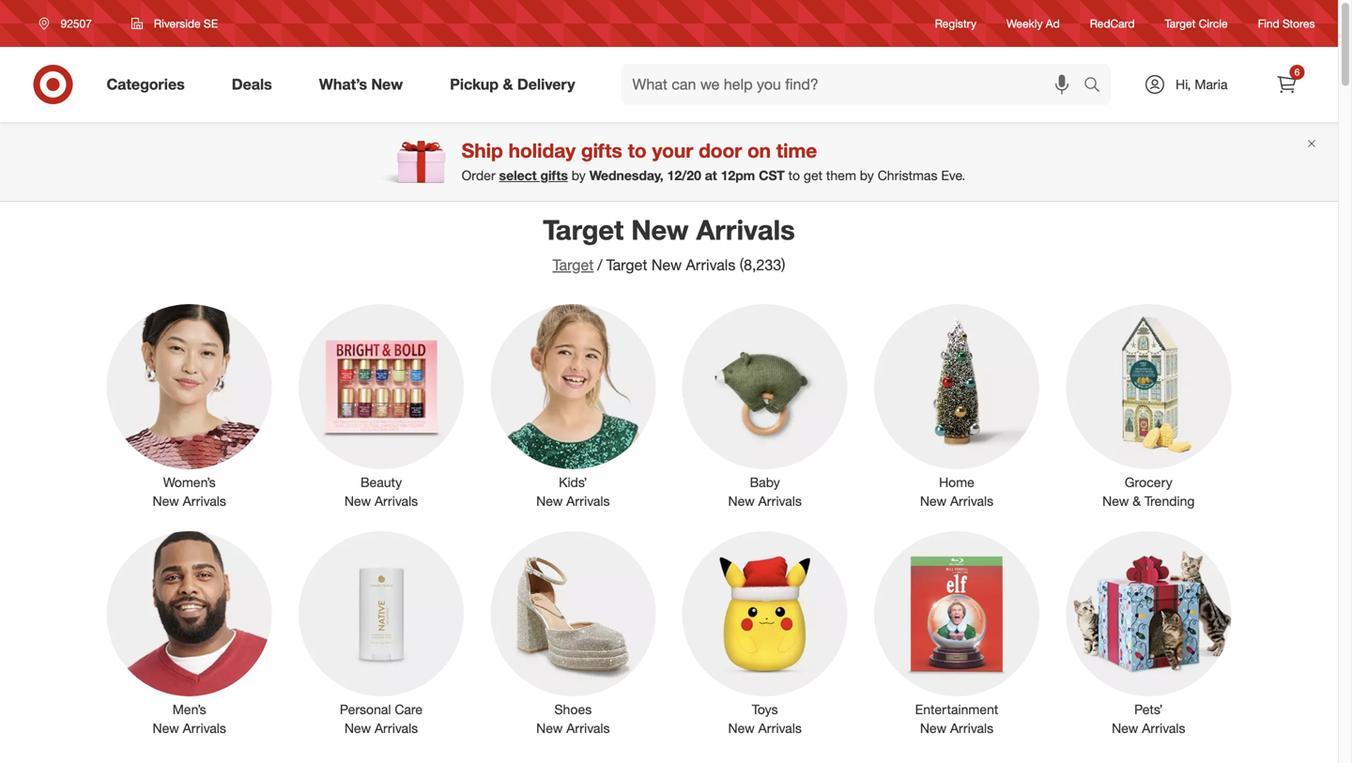 Task type: vqa. For each thing, say whether or not it's contained in the screenshot.
$0 at the right of page
no



Task type: locate. For each thing, give the bounding box(es) containing it.
0 horizontal spatial &
[[503, 75, 513, 94]]

by
[[572, 167, 586, 184], [860, 167, 874, 184]]

new inside kids' new arrivals
[[537, 493, 563, 510]]

&
[[503, 75, 513, 94], [1133, 493, 1142, 510]]

arrivals for home
[[951, 493, 994, 510]]

new down the entertainment
[[921, 721, 947, 737]]

0 vertical spatial to
[[628, 139, 647, 163]]

new down men's
[[153, 721, 179, 737]]

1 vertical spatial &
[[1133, 493, 1142, 510]]

eve.
[[942, 167, 966, 184]]

categories link
[[91, 64, 208, 105]]

arrivals down men's
[[183, 721, 226, 737]]

1 vertical spatial gifts
[[541, 167, 568, 184]]

new
[[371, 75, 403, 94], [632, 213, 689, 247], [652, 256, 682, 274], [153, 493, 179, 510], [345, 493, 371, 510], [537, 493, 563, 510], [729, 493, 755, 510], [921, 493, 947, 510], [1103, 493, 1130, 510], [153, 721, 179, 737], [345, 721, 371, 737], [537, 721, 563, 737], [729, 721, 755, 737], [921, 721, 947, 737], [1112, 721, 1139, 737]]

new for baby
[[729, 493, 755, 510]]

arrivals down beauty at bottom left
[[375, 493, 418, 510]]

new for entertainment
[[921, 721, 947, 737]]

new down pets'
[[1112, 721, 1139, 737]]

baby
[[750, 474, 780, 491]]

arrivals inside 'baby new arrivals'
[[759, 493, 802, 510]]

ship
[[462, 139, 503, 163]]

what's
[[319, 75, 367, 94]]

0 horizontal spatial gifts
[[541, 167, 568, 184]]

new inside the pets' new arrivals
[[1112, 721, 1139, 737]]

door
[[699, 139, 742, 163]]

new inside shoes new arrivals
[[537, 721, 563, 737]]

arrivals up (8,233) on the right top of page
[[697, 213, 795, 247]]

to left get on the right
[[789, 167, 800, 184]]

new down women's
[[153, 493, 179, 510]]

arrivals inside women's new arrivals
[[183, 493, 226, 510]]

arrivals inside the beauty new arrivals
[[375, 493, 418, 510]]

holiday
[[509, 139, 576, 163]]

arrivals down care
[[375, 721, 418, 737]]

kids'
[[559, 474, 588, 491]]

weekly
[[1007, 16, 1043, 30]]

new down toys at right bottom
[[729, 721, 755, 737]]

2 by from the left
[[860, 167, 874, 184]]

arrivals for baby
[[759, 493, 802, 510]]

hi, maria
[[1176, 76, 1228, 93]]

new for beauty
[[345, 493, 371, 510]]

arrivals down women's
[[183, 493, 226, 510]]

your
[[652, 139, 694, 163]]

arrivals inside the pets' new arrivals
[[1143, 721, 1186, 737]]

to up wednesday,
[[628, 139, 647, 163]]

new inside home new arrivals
[[921, 493, 947, 510]]

What can we help you find? suggestions appear below search field
[[621, 64, 1089, 105]]

new down "kids'"
[[537, 493, 563, 510]]

new inside toys new arrivals
[[729, 721, 755, 737]]

& down grocery
[[1133, 493, 1142, 510]]

12/20
[[668, 167, 702, 184]]

by down holiday
[[572, 167, 586, 184]]

kids' new arrivals
[[537, 474, 610, 510]]

new inside men's new arrivals
[[153, 721, 179, 737]]

entertainment
[[916, 702, 999, 718]]

arrivals inside home new arrivals
[[951, 493, 994, 510]]

arrivals inside toys new arrivals
[[759, 721, 802, 737]]

target up target link
[[543, 213, 624, 247]]

riverside se
[[154, 16, 218, 31]]

0 vertical spatial gifts
[[581, 139, 623, 163]]

home
[[940, 474, 975, 491]]

arrivals for kids'
[[567, 493, 610, 510]]

new inside 'baby new arrivals'
[[729, 493, 755, 510]]

arrivals down shoes at left bottom
[[567, 721, 610, 737]]

new down home
[[921, 493, 947, 510]]

new inside the beauty new arrivals
[[345, 493, 371, 510]]

toys
[[752, 702, 778, 718]]

to
[[628, 139, 647, 163], [789, 167, 800, 184]]

baby new arrivals
[[729, 474, 802, 510]]

arrivals down "kids'"
[[567, 493, 610, 510]]

1 horizontal spatial by
[[860, 167, 874, 184]]

personal
[[340, 702, 391, 718]]

1 horizontal spatial &
[[1133, 493, 1142, 510]]

arrivals
[[697, 213, 795, 247], [686, 256, 736, 274], [183, 493, 226, 510], [375, 493, 418, 510], [567, 493, 610, 510], [759, 493, 802, 510], [951, 493, 994, 510], [183, 721, 226, 737], [375, 721, 418, 737], [567, 721, 610, 737], [759, 721, 802, 737], [951, 721, 994, 737], [1143, 721, 1186, 737]]

new down personal
[[345, 721, 371, 737]]

new down "12/20" in the top of the page
[[632, 213, 689, 247]]

/
[[598, 256, 603, 274]]

shoes
[[555, 702, 592, 718]]

arrivals down the entertainment
[[951, 721, 994, 737]]

get
[[804, 167, 823, 184]]

arrivals down toys at right bottom
[[759, 721, 802, 737]]

new inside what's new link
[[371, 75, 403, 94]]

gifts up wednesday,
[[581, 139, 623, 163]]

registry link
[[935, 15, 977, 32]]

categories
[[107, 75, 185, 94]]

delivery
[[518, 75, 575, 94]]

new right what's
[[371, 75, 403, 94]]

arrivals down home
[[951, 493, 994, 510]]

0 horizontal spatial by
[[572, 167, 586, 184]]

1 vertical spatial to
[[789, 167, 800, 184]]

arrivals inside men's new arrivals
[[183, 721, 226, 737]]

them
[[827, 167, 857, 184]]

deals link
[[216, 64, 296, 105]]

ad
[[1046, 16, 1060, 30]]

redcard
[[1090, 16, 1135, 30]]

new down beauty at bottom left
[[345, 493, 371, 510]]

arrivals down "baby"
[[759, 493, 802, 510]]

arrivals inside kids' new arrivals
[[567, 493, 610, 510]]

new for grocery
[[1103, 493, 1130, 510]]

gifts down holiday
[[541, 167, 568, 184]]

target left /
[[553, 256, 594, 274]]

new for what's
[[371, 75, 403, 94]]

find stores
[[1259, 16, 1316, 30]]

grocery
[[1125, 474, 1173, 491]]

stores
[[1283, 16, 1316, 30]]

weekly ad link
[[1007, 15, 1060, 32]]

arrivals inside shoes new arrivals
[[567, 721, 610, 737]]

new inside women's new arrivals
[[153, 493, 179, 510]]

arrivals inside entertainment new arrivals
[[951, 721, 994, 737]]

& inside grocery new & trending
[[1133, 493, 1142, 510]]

deals
[[232, 75, 272, 94]]

target new arrivals target / target new arrivals (8,233)
[[543, 213, 795, 274]]

new down grocery
[[1103, 493, 1130, 510]]

12pm
[[721, 167, 755, 184]]

beauty
[[361, 474, 402, 491]]

women's new arrivals
[[153, 474, 226, 510]]

new inside grocery new & trending
[[1103, 493, 1130, 510]]

pickup
[[450, 75, 499, 94]]

by right them
[[860, 167, 874, 184]]

(8,233)
[[740, 256, 786, 274]]

gifts
[[581, 139, 623, 163], [541, 167, 568, 184]]

home new arrivals
[[921, 474, 994, 510]]

redcard link
[[1090, 15, 1135, 32]]

new for home
[[921, 493, 947, 510]]

toys new arrivals
[[729, 702, 802, 737]]

92507 button
[[27, 7, 112, 40]]

target left 'circle' in the right of the page
[[1165, 16, 1196, 30]]

arrivals down pets'
[[1143, 721, 1186, 737]]

new down shoes at left bottom
[[537, 721, 563, 737]]

new inside personal care new arrivals
[[345, 721, 371, 737]]

men's
[[173, 702, 206, 718]]

ship holiday gifts to your door on time order select gifts by wednesday, 12/20 at 12pm cst to get them by christmas eve.
[[462, 139, 966, 184]]

new for shoes
[[537, 721, 563, 737]]

find stores link
[[1259, 15, 1316, 32]]

new down "baby"
[[729, 493, 755, 510]]

& right 'pickup'
[[503, 75, 513, 94]]

new for men's
[[153, 721, 179, 737]]

0 vertical spatial &
[[503, 75, 513, 94]]

pets' new arrivals
[[1112, 702, 1186, 737]]

new inside entertainment new arrivals
[[921, 721, 947, 737]]

target
[[1165, 16, 1196, 30], [543, 213, 624, 247], [553, 256, 594, 274], [607, 256, 648, 274]]



Task type: describe. For each thing, give the bounding box(es) containing it.
target link
[[553, 256, 594, 274]]

new right /
[[652, 256, 682, 274]]

target circle link
[[1165, 15, 1228, 32]]

new for toys
[[729, 721, 755, 737]]

trending
[[1145, 493, 1195, 510]]

grocery new & trending
[[1103, 474, 1195, 510]]

arrivals inside personal care new arrivals
[[375, 721, 418, 737]]

pickup & delivery link
[[434, 64, 599, 105]]

arrivals for women's
[[183, 493, 226, 510]]

what's new link
[[303, 64, 427, 105]]

what's new
[[319, 75, 403, 94]]

arrivals for shoes
[[567, 721, 610, 737]]

women's
[[163, 474, 216, 491]]

1 horizontal spatial to
[[789, 167, 800, 184]]

beauty new arrivals
[[345, 474, 418, 510]]

circle
[[1199, 16, 1228, 30]]

cst
[[759, 167, 785, 184]]

personal care new arrivals
[[340, 702, 423, 737]]

new for kids'
[[537, 493, 563, 510]]

arrivals for entertainment
[[951, 721, 994, 737]]

pickup & delivery
[[450, 75, 575, 94]]

hi,
[[1176, 76, 1192, 93]]

riverside se button
[[119, 7, 230, 40]]

men's new arrivals
[[153, 702, 226, 737]]

se
[[204, 16, 218, 31]]

shoes new arrivals
[[537, 702, 610, 737]]

search button
[[1076, 64, 1121, 109]]

wednesday,
[[590, 167, 664, 184]]

target circle
[[1165, 16, 1228, 30]]

92507
[[61, 16, 92, 31]]

6
[[1295, 66, 1300, 78]]

on
[[748, 139, 771, 163]]

time
[[777, 139, 818, 163]]

select
[[499, 167, 537, 184]]

registry
[[935, 16, 977, 30]]

1 horizontal spatial gifts
[[581, 139, 623, 163]]

arrivals left (8,233) on the right top of page
[[686, 256, 736, 274]]

christmas
[[878, 167, 938, 184]]

new for pets'
[[1112, 721, 1139, 737]]

arrivals for toys
[[759, 721, 802, 737]]

new for target
[[632, 213, 689, 247]]

1 by from the left
[[572, 167, 586, 184]]

0 horizontal spatial to
[[628, 139, 647, 163]]

weekly ad
[[1007, 16, 1060, 30]]

care
[[395, 702, 423, 718]]

arrivals for beauty
[[375, 493, 418, 510]]

target right /
[[607, 256, 648, 274]]

maria
[[1195, 76, 1228, 93]]

search
[[1076, 77, 1121, 95]]

pets'
[[1135, 702, 1164, 718]]

find
[[1259, 16, 1280, 30]]

at
[[705, 167, 717, 184]]

arrivals for pets'
[[1143, 721, 1186, 737]]

new for women's
[[153, 493, 179, 510]]

entertainment new arrivals
[[916, 702, 999, 737]]

order
[[462, 167, 496, 184]]

riverside
[[154, 16, 201, 31]]

arrivals for men's
[[183, 721, 226, 737]]

arrivals for target
[[697, 213, 795, 247]]

6 link
[[1267, 64, 1308, 105]]



